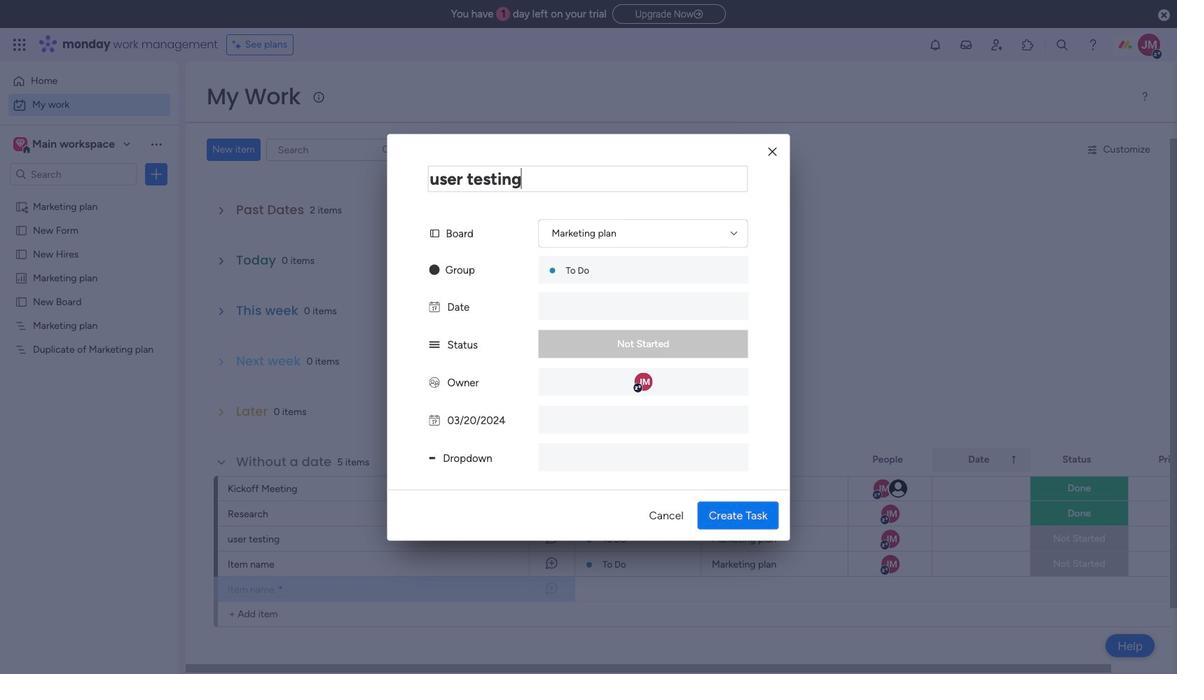 Task type: describe. For each thing, give the bounding box(es) containing it.
workspace image
[[16, 137, 25, 152]]

Filter dashboard by text search field
[[266, 139, 398, 161]]

2 vertical spatial option
[[0, 194, 179, 197]]

dapulse rightstroke image
[[694, 9, 703, 20]]

select product image
[[13, 38, 27, 52]]

2 dapulse date column image from the top
[[429, 414, 440, 427]]

public board image
[[15, 223, 28, 237]]

2 public board image from the top
[[15, 295, 28, 308]]

1 column header from the left
[[575, 448, 701, 472]]

jeremy miller image
[[1138, 34, 1160, 56]]

sort image
[[1008, 455, 1020, 466]]

0 vertical spatial option
[[8, 70, 170, 92]]

v2 sun image
[[429, 263, 440, 276]]

public dashboard image
[[15, 271, 28, 284]]

dapulse close image
[[1158, 8, 1170, 22]]

invite members image
[[990, 38, 1004, 52]]



Task type: vqa. For each thing, say whether or not it's contained in the screenshot.
'Search everything' icon at top
yes



Task type: locate. For each thing, give the bounding box(es) containing it.
search image
[[381, 144, 392, 156]]

shareable board image
[[15, 200, 28, 213]]

update feed image
[[959, 38, 973, 52]]

v2 dropdown column image
[[429, 452, 435, 465]]

1 vertical spatial dapulse date column image
[[429, 414, 440, 427]]

dapulse date column image
[[429, 301, 440, 313], [429, 414, 440, 427]]

public board image down public dashboard icon
[[15, 295, 28, 308]]

dapulse date column image down v2 sun icon
[[429, 301, 440, 313]]

column header
[[575, 448, 701, 472], [701, 448, 848, 472], [933, 448, 1031, 472]]

3 column header from the left
[[933, 448, 1031, 472]]

search everything image
[[1055, 38, 1069, 52]]

1 public board image from the top
[[15, 247, 28, 261]]

0 vertical spatial dapulse date column image
[[429, 301, 440, 313]]

1 dapulse date column image from the top
[[429, 301, 440, 313]]

None search field
[[266, 139, 398, 161]]

monday marketplace image
[[1021, 38, 1035, 52]]

notifications image
[[928, 38, 942, 52]]

public board image
[[15, 247, 28, 261], [15, 295, 28, 308]]

workspace image
[[13, 137, 27, 152]]

help image
[[1086, 38, 1100, 52]]

dialog
[[387, 134, 790, 541]]

public board image down public board image at left
[[15, 247, 28, 261]]

1 vertical spatial option
[[8, 94, 170, 116]]

2 column header from the left
[[701, 448, 848, 472]]

v2 multiple person column image
[[429, 376, 440, 389]]

list box
[[0, 192, 179, 550]]

see plans image
[[232, 37, 245, 53]]

1 vertical spatial public board image
[[15, 295, 28, 308]]

0 vertical spatial public board image
[[15, 247, 28, 261]]

close image
[[768, 147, 777, 157]]

None field
[[428, 165, 748, 192]]

dapulse date column image down v2 multiple person column image
[[429, 414, 440, 427]]

workspace selection element
[[13, 136, 117, 154]]

v2 status image
[[429, 338, 440, 351]]

Search in workspace field
[[29, 166, 117, 183]]

option
[[8, 70, 170, 92], [8, 94, 170, 116], [0, 194, 179, 197]]



